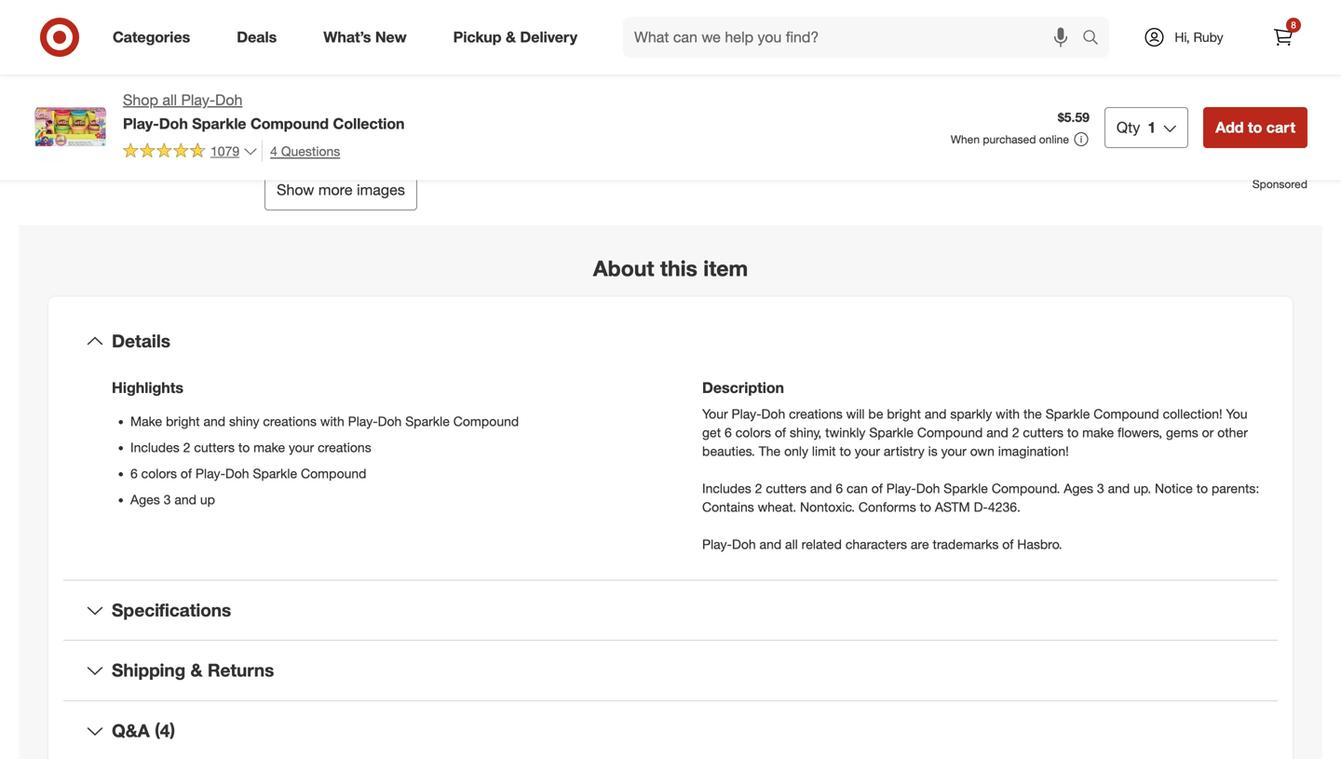 Task type: describe. For each thing, give the bounding box(es) containing it.
$100
[[886, 61, 915, 77]]

0 horizontal spatial over
[[760, 39, 791, 58]]

add to cart button
[[1204, 107, 1308, 148]]

qty 1
[[1117, 118, 1156, 136]]

of inside your play-doh creations will be bright and sparkly with the sparkle compound collection! you get 6 colors of shiny, twinkly sparkle compound and 2 cutters to make flowers, gems or other beauties. the only limit to your artistry is your own imagination!
[[775, 424, 786, 441]]

be
[[869, 406, 884, 422]]

and up nontoxic.
[[810, 480, 832, 497]]

2 for includes 2 cutters and 6 can of play-doh sparkle compound. ages 3 and up. notice to parents: contains wheat. nontoxic. conforms to astm d-4236.
[[755, 480, 763, 497]]

doh inside includes 2 cutters and 6 can of play-doh sparkle compound. ages 3 and up. notice to parents: contains wheat. nontoxic. conforms to astm d-4236.
[[917, 480, 941, 497]]

online
[[1040, 132, 1070, 146]]

make inside your play-doh creations will be bright and sparkly with the sparkle compound collection! you get 6 colors of shiny, twinkly sparkle compound and 2 cutters to make flowers, gems or other beauties. the only limit to your artistry is your own imagination!
[[1083, 424, 1115, 441]]

compound.
[[992, 480, 1061, 497]]

shiny,
[[790, 424, 822, 441]]

wheat.
[[758, 499, 797, 515]]

with inside pay over time with affirm on orders over $100
[[730, 61, 757, 77]]

make
[[130, 413, 162, 429]]

get
[[703, 424, 721, 441]]

& for pickup
[[506, 28, 516, 46]]

questions
[[281, 143, 340, 159]]

0 horizontal spatial make
[[254, 439, 285, 456]]

the
[[759, 443, 781, 459]]

delivery
[[520, 28, 578, 46]]

pickup & delivery
[[453, 28, 578, 46]]

all inside the shop all play-doh play-doh sparkle compound collection
[[162, 91, 177, 109]]

what's new
[[324, 28, 407, 46]]

2 inside your play-doh creations will be bright and sparkly with the sparkle compound collection! you get 6 colors of shiny, twinkly sparkle compound and 2 cutters to make flowers, gems or other beauties. the only limit to your artistry is your own imagination!
[[1013, 424, 1020, 441]]

your play-doh creations will be bright and sparkly with the sparkle compound collection! you get 6 colors of shiny, twinkly sparkle compound and 2 cutters to make flowers, gems or other beauties. the only limit to your artistry is your own imagination!
[[703, 406, 1249, 459]]

of up ages 3 and up on the bottom left of page
[[181, 465, 192, 482]]

of left hasbro.
[[1003, 536, 1014, 552]]

photo from @thatot_momlife, 6 of 10 image
[[348, 0, 648, 155]]

ruby
[[1194, 29, 1224, 45]]

ages 3 and up
[[130, 491, 215, 508]]

up.
[[1134, 480, 1152, 497]]

shipping & returns
[[112, 660, 274, 681]]

shiny
[[229, 413, 259, 429]]

advertisement region
[[693, 104, 1308, 175]]

your
[[703, 406, 728, 422]]

categories
[[113, 28, 190, 46]]

other
[[1218, 424, 1249, 441]]

returns
[[208, 660, 274, 681]]

show more images
[[277, 181, 405, 199]]

pay over time with affirm on orders over $100
[[730, 39, 915, 77]]

3 inside includes 2 cutters and 6 can of play-doh sparkle compound. ages 3 and up. notice to parents: contains wheat. nontoxic. conforms to astm d-4236.
[[1098, 480, 1105, 497]]

collection
[[333, 114, 405, 133]]

images
[[357, 181, 405, 199]]

includes 2 cutters to make your creations
[[130, 439, 372, 456]]

nontoxic.
[[800, 499, 855, 515]]

1 horizontal spatial over
[[858, 61, 883, 77]]

categories link
[[97, 17, 214, 58]]

to left astm
[[920, 499, 932, 515]]

the
[[1024, 406, 1042, 422]]

2 for includes 2 cutters to make your creations
[[183, 439, 191, 456]]

will
[[847, 406, 865, 422]]

hi,
[[1175, 29, 1190, 45]]

shipping & returns button
[[63, 641, 1278, 701]]

related
[[802, 536, 842, 552]]

gems
[[1167, 424, 1199, 441]]

add to cart
[[1216, 118, 1296, 136]]

what's
[[324, 28, 371, 46]]

only
[[785, 443, 809, 459]]

more
[[319, 181, 353, 199]]

4 questions
[[270, 143, 340, 159]]

add
[[1216, 118, 1244, 136]]

0 horizontal spatial with
[[320, 413, 345, 429]]

pickup & delivery link
[[438, 17, 601, 58]]

description
[[703, 379, 785, 397]]

astm
[[935, 499, 971, 515]]

2 horizontal spatial your
[[942, 443, 967, 459]]

affirm
[[760, 61, 794, 77]]

includes for includes 2 cutters to make your creations
[[130, 439, 180, 456]]

to inside "button"
[[1249, 118, 1263, 136]]

to up imagination!
[[1068, 424, 1079, 441]]

orders
[[816, 61, 854, 77]]

of inside includes 2 cutters and 6 can of play-doh sparkle compound. ages 3 and up. notice to parents: contains wheat. nontoxic. conforms to astm d-4236.
[[872, 480, 883, 497]]

shop all play-doh play-doh sparkle compound collection
[[123, 91, 405, 133]]

details
[[112, 330, 170, 352]]

play- inside includes 2 cutters and 6 can of play-doh sparkle compound. ages 3 and up. notice to parents: contains wheat. nontoxic. conforms to astm d-4236.
[[887, 480, 917, 497]]

1079 link
[[123, 141, 258, 163]]

conforms
[[859, 499, 917, 515]]

image gallery element
[[34, 0, 648, 210]]

trademarks
[[933, 536, 999, 552]]

details button
[[63, 312, 1278, 371]]

0 horizontal spatial ages
[[130, 491, 160, 508]]

4236.
[[988, 499, 1021, 515]]

new
[[375, 28, 407, 46]]

sponsored
[[1253, 177, 1308, 191]]

play-doh and all related characters are trademarks of hasbro.
[[703, 536, 1063, 552]]

(4)
[[155, 720, 175, 742]]

sparkle inside the shop all play-doh play-doh sparkle compound collection
[[192, 114, 246, 133]]

sparkle inside includes 2 cutters and 6 can of play-doh sparkle compound. ages 3 and up. notice to parents: contains wheat. nontoxic. conforms to astm d-4236.
[[944, 480, 989, 497]]

0 horizontal spatial creations
[[263, 413, 317, 429]]

8
[[1292, 19, 1297, 31]]

$5.59
[[1058, 109, 1090, 125]]

1 horizontal spatial creations
[[318, 439, 372, 456]]

and left up
[[175, 491, 197, 508]]

cutters for includes 2 cutters to make your creations
[[194, 439, 235, 456]]

@thatot_momlife
[[378, 110, 468, 124]]

q&a
[[112, 720, 150, 742]]



Task type: locate. For each thing, give the bounding box(es) containing it.
0 horizontal spatial cutters
[[194, 439, 235, 456]]

1 vertical spatial &
[[191, 660, 203, 681]]

own
[[971, 443, 995, 459]]

colors inside your play-doh creations will be bright and sparkly with the sparkle compound collection! you get 6 colors of shiny, twinkly sparkle compound and 2 cutters to make flowers, gems or other beauties. the only limit to your artistry is your own imagination!
[[736, 424, 772, 441]]

What can we help you find? suggestions appear below search field
[[623, 17, 1087, 58]]

deals
[[237, 28, 277, 46]]

with up pay
[[730, 1, 757, 17]]

hi, ruby
[[1175, 29, 1224, 45]]

to down shiny
[[238, 439, 250, 456]]

what's new link
[[308, 17, 430, 58]]

0 horizontal spatial &
[[191, 660, 203, 681]]

doh inside your play-doh creations will be bright and sparkly with the sparkle compound collection! you get 6 colors of shiny, twinkly sparkle compound and 2 cutters to make flowers, gems or other beauties. the only limit to your artistry is your own imagination!
[[762, 406, 786, 422]]

shipping
[[112, 660, 186, 681]]

cart
[[1267, 118, 1296, 136]]

1 horizontal spatial with
[[996, 406, 1020, 422]]

your down make bright and shiny creations with play-doh sparkle compound
[[289, 439, 314, 456]]

bright right 'make'
[[166, 413, 200, 429]]

1 horizontal spatial all
[[786, 536, 798, 552]]

includes for includes 2 cutters and 6 can of play-doh sparkle compound. ages 3 and up. notice to parents: contains wheat. nontoxic. conforms to astm d-4236.
[[703, 480, 752, 497]]

6 right get
[[725, 424, 732, 441]]

0 horizontal spatial 6
[[130, 465, 138, 482]]

q&a (4)
[[112, 720, 175, 742]]

6 inside your play-doh creations will be bright and sparkly with the sparkle compound collection! you get 6 colors of shiny, twinkly sparkle compound and 2 cutters to make flowers, gems or other beauties. the only limit to your artistry is your own imagination!
[[725, 424, 732, 441]]

d-
[[974, 499, 988, 515]]

or
[[1203, 424, 1214, 441]]

make
[[1083, 424, 1115, 441], [254, 439, 285, 456]]

of up the
[[775, 424, 786, 441]]

and left up.
[[1108, 480, 1130, 497]]

cutters
[[1023, 424, 1064, 441], [194, 439, 235, 456], [766, 480, 807, 497]]

& for shipping
[[191, 660, 203, 681]]

& left returns
[[191, 660, 203, 681]]

about this item
[[593, 255, 748, 281]]

all left related
[[786, 536, 798, 552]]

2 with from the top
[[730, 61, 757, 77]]

includes
[[130, 439, 180, 456], [703, 480, 752, 497]]

colors up the
[[736, 424, 772, 441]]

cutters up wheat.
[[766, 480, 807, 497]]

cutters up imagination!
[[1023, 424, 1064, 441]]

creations right shiny
[[263, 413, 317, 429]]

2 horizontal spatial creations
[[789, 406, 843, 422]]

3 left up.
[[1098, 480, 1105, 497]]

over left $100
[[858, 61, 883, 77]]

with up includes 2 cutters to make your creations
[[320, 413, 345, 429]]

& right pickup
[[506, 28, 516, 46]]

search button
[[1074, 17, 1119, 61]]

ages inside includes 2 cutters and 6 can of play-doh sparkle compound. ages 3 and up. notice to parents: contains wheat. nontoxic. conforms to astm d-4236.
[[1064, 480, 1094, 497]]

pickup
[[453, 28, 502, 46]]

highlights
[[112, 379, 184, 397]]

bright inside your play-doh creations will be bright and sparkly with the sparkle compound collection! you get 6 colors of shiny, twinkly sparkle compound and 2 cutters to make flowers, gems or other beauties. the only limit to your artistry is your own imagination!
[[887, 406, 921, 422]]

your down twinkly
[[855, 443, 880, 459]]

2 horizontal spatial 6
[[836, 480, 843, 497]]

of right can
[[872, 480, 883, 497]]

compound
[[251, 114, 329, 133], [1094, 406, 1160, 422], [454, 413, 519, 429], [918, 424, 983, 441], [301, 465, 367, 482]]

creations up shiny,
[[789, 406, 843, 422]]

with down pay
[[730, 61, 757, 77]]

show
[[277, 181, 314, 199]]

flowers,
[[1118, 424, 1163, 441]]

4
[[270, 143, 278, 159]]

4 questions link
[[262, 141, 340, 162]]

1 vertical spatial over
[[858, 61, 883, 77]]

sparkle
[[192, 114, 246, 133], [1046, 406, 1091, 422], [406, 413, 450, 429], [870, 424, 914, 441], [253, 465, 297, 482], [944, 480, 989, 497]]

0 horizontal spatial 3
[[164, 491, 171, 508]]

2 inside includes 2 cutters and 6 can of play-doh sparkle compound. ages 3 and up. notice to parents: contains wheat. nontoxic. conforms to astm d-4236.
[[755, 480, 763, 497]]

up
[[200, 491, 215, 508]]

1 horizontal spatial bright
[[887, 406, 921, 422]]

to down twinkly
[[840, 443, 851, 459]]

play-doh sparkle compound collection, 5 of 10, play video image
[[34, 0, 334, 155]]

1 vertical spatial all
[[786, 536, 798, 552]]

colors up ages 3 and up on the bottom left of page
[[141, 465, 177, 482]]

play- inside your play-doh creations will be bright and sparkly with the sparkle compound collection! you get 6 colors of shiny, twinkly sparkle compound and 2 cutters to make flowers, gems or other beauties. the only limit to your artistry is your own imagination!
[[732, 406, 762, 422]]

1 horizontal spatial make
[[1083, 424, 1115, 441]]

cutters down shiny
[[194, 439, 235, 456]]

compound inside the shop all play-doh play-doh sparkle compound collection
[[251, 114, 329, 133]]

and left shiny
[[204, 413, 226, 429]]

beauties.
[[703, 443, 755, 459]]

1 horizontal spatial 3
[[1098, 480, 1105, 497]]

ages left up
[[130, 491, 160, 508]]

over up the affirm
[[760, 39, 791, 58]]

cutters for includes 2 cutters and 6 can of play-doh sparkle compound. ages 3 and up. notice to parents: contains wheat. nontoxic. conforms to astm d-4236.
[[766, 480, 807, 497]]

2
[[1013, 424, 1020, 441], [183, 439, 191, 456], [755, 480, 763, 497]]

bright right be
[[887, 406, 921, 422]]

with
[[996, 406, 1020, 422], [320, 413, 345, 429]]

when
[[951, 132, 980, 146]]

sparkly
[[951, 406, 993, 422]]

purchased
[[983, 132, 1037, 146]]

1 vertical spatial with
[[730, 61, 757, 77]]

0 vertical spatial includes
[[130, 439, 180, 456]]

limit
[[812, 443, 836, 459]]

2 horizontal spatial cutters
[[1023, 424, 1064, 441]]

pay
[[730, 39, 756, 58]]

ages right the compound.
[[1064, 480, 1094, 497]]

1 horizontal spatial includes
[[703, 480, 752, 497]]

1 horizontal spatial colors
[[736, 424, 772, 441]]

0 horizontal spatial your
[[289, 439, 314, 456]]

can
[[847, 480, 868, 497]]

cutters inside your play-doh creations will be bright and sparkly with the sparkle compound collection! you get 6 colors of shiny, twinkly sparkle compound and 2 cutters to make flowers, gems or other beauties. the only limit to your artistry is your own imagination!
[[1023, 424, 1064, 441]]

creations down make bright and shiny creations with play-doh sparkle compound
[[318, 439, 372, 456]]

0 vertical spatial with
[[730, 1, 757, 17]]

3 left up
[[164, 491, 171, 508]]

1 horizontal spatial 6
[[725, 424, 732, 441]]

specifications
[[112, 600, 231, 621]]

includes down 'make'
[[130, 439, 180, 456]]

1 horizontal spatial &
[[506, 28, 516, 46]]

twinkly
[[826, 424, 866, 441]]

2 horizontal spatial 2
[[1013, 424, 1020, 441]]

make left the flowers,
[[1083, 424, 1115, 441]]

search
[[1074, 30, 1119, 48]]

1 with from the top
[[730, 1, 757, 17]]

image of play-doh sparkle compound collection image
[[34, 89, 108, 164]]

and left "sparkly"
[[925, 406, 947, 422]]

0 vertical spatial &
[[506, 28, 516, 46]]

and down wheat.
[[760, 536, 782, 552]]

0 vertical spatial over
[[760, 39, 791, 58]]

cutters inside includes 2 cutters and 6 can of play-doh sparkle compound. ages 3 and up. notice to parents: contains wheat. nontoxic. conforms to astm d-4236.
[[766, 480, 807, 497]]

specifications button
[[63, 581, 1278, 640]]

2 up ages 3 and up on the bottom left of page
[[183, 439, 191, 456]]

with inside your play-doh creations will be bright and sparkly with the sparkle compound collection! you get 6 colors of shiny, twinkly sparkle compound and 2 cutters to make flowers, gems or other beauties. the only limit to your artistry is your own imagination!
[[996, 406, 1020, 422]]

deals link
[[221, 17, 300, 58]]

0 vertical spatial colors
[[736, 424, 772, 441]]

and up own
[[987, 424, 1009, 441]]

about
[[593, 255, 655, 281]]

to right notice
[[1197, 480, 1209, 497]]

1 vertical spatial includes
[[703, 480, 752, 497]]

redcard
[[760, 1, 812, 17]]

to right add
[[1249, 118, 1263, 136]]

characters
[[846, 536, 908, 552]]

on
[[798, 61, 813, 77]]

6 inside includes 2 cutters and 6 can of play-doh sparkle compound. ages 3 and up. notice to parents: contains wheat. nontoxic. conforms to astm d-4236.
[[836, 480, 843, 497]]

&
[[506, 28, 516, 46], [191, 660, 203, 681]]

collection!
[[1163, 406, 1223, 422]]

with left the
[[996, 406, 1020, 422]]

colors
[[736, 424, 772, 441], [141, 465, 177, 482]]

0 horizontal spatial includes
[[130, 439, 180, 456]]

imagination!
[[999, 443, 1069, 459]]

qty
[[1117, 118, 1141, 136]]

1 horizontal spatial cutters
[[766, 480, 807, 497]]

0 horizontal spatial all
[[162, 91, 177, 109]]

your right is
[[942, 443, 967, 459]]

includes up contains
[[703, 480, 752, 497]]

artistry
[[884, 443, 925, 459]]

your
[[289, 439, 314, 456], [855, 443, 880, 459], [942, 443, 967, 459]]

6 left can
[[836, 480, 843, 497]]

2 up imagination!
[[1013, 424, 1020, 441]]

6 up ages 3 and up on the bottom left of page
[[130, 465, 138, 482]]

& inside dropdown button
[[191, 660, 203, 681]]

make up 6 colors of play-doh sparkle compound
[[254, 439, 285, 456]]

doh
[[215, 91, 243, 109], [159, 114, 188, 133], [762, 406, 786, 422], [378, 413, 402, 429], [225, 465, 249, 482], [917, 480, 941, 497], [732, 536, 756, 552]]

0 horizontal spatial colors
[[141, 465, 177, 482]]

parents:
[[1212, 480, 1260, 497]]

1
[[1148, 118, 1156, 136]]

0 vertical spatial all
[[162, 91, 177, 109]]

1 horizontal spatial ages
[[1064, 480, 1094, 497]]

1079
[[211, 143, 240, 159]]

with
[[730, 1, 757, 17], [730, 61, 757, 77]]

1 horizontal spatial your
[[855, 443, 880, 459]]

creations inside your play-doh creations will be bright and sparkly with the sparkle compound collection! you get 6 colors of shiny, twinkly sparkle compound and 2 cutters to make flowers, gems or other beauties. the only limit to your artistry is your own imagination!
[[789, 406, 843, 422]]

0 horizontal spatial bright
[[166, 413, 200, 429]]

0 horizontal spatial 2
[[183, 439, 191, 456]]

all right shop
[[162, 91, 177, 109]]

are
[[911, 536, 930, 552]]

contains
[[703, 499, 754, 515]]

you
[[1227, 406, 1248, 422]]

2 up wheat.
[[755, 480, 763, 497]]

when purchased online
[[951, 132, 1070, 146]]

with redcard
[[730, 1, 812, 17]]

notice
[[1155, 480, 1193, 497]]

1 vertical spatial colors
[[141, 465, 177, 482]]

creations
[[789, 406, 843, 422], [263, 413, 317, 429], [318, 439, 372, 456]]

1 horizontal spatial 2
[[755, 480, 763, 497]]

includes 2 cutters and 6 can of play-doh sparkle compound. ages 3 and up. notice to parents: contains wheat. nontoxic. conforms to astm d-4236.
[[703, 480, 1260, 515]]

includes inside includes 2 cutters and 6 can of play-doh sparkle compound. ages 3 and up. notice to parents: contains wheat. nontoxic. conforms to astm d-4236.
[[703, 480, 752, 497]]

3
[[1098, 480, 1105, 497], [164, 491, 171, 508]]

hasbro.
[[1018, 536, 1063, 552]]

make bright and shiny creations with play-doh sparkle compound
[[130, 413, 519, 429]]

is
[[929, 443, 938, 459]]



Task type: vqa. For each thing, say whether or not it's contained in the screenshot.
'6' to the left
yes



